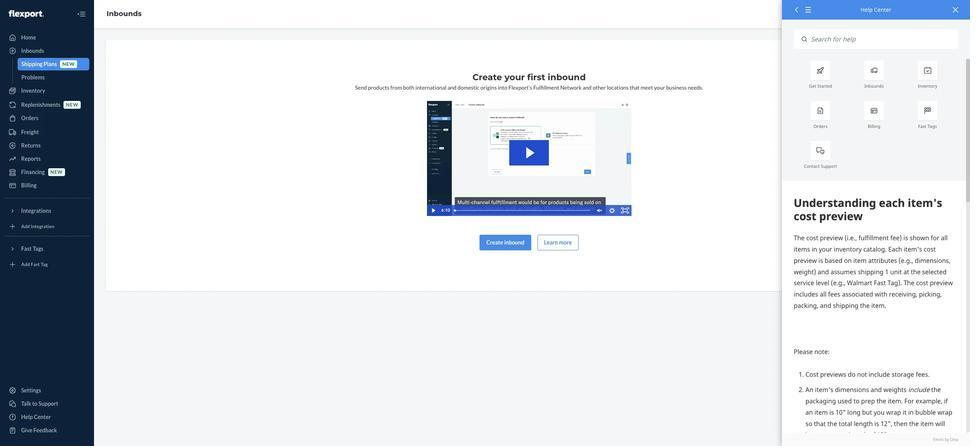 Task type: locate. For each thing, give the bounding box(es) containing it.
0 horizontal spatial fast tags
[[21, 246, 43, 252]]

add
[[21, 224, 30, 230], [21, 262, 30, 268]]

and left other
[[583, 84, 592, 91]]

add for add fast tag
[[21, 262, 30, 268]]

orders
[[21, 115, 38, 121], [814, 123, 828, 129]]

1 vertical spatial tags
[[33, 246, 43, 252]]

your right 'meet'
[[654, 84, 665, 91]]

international
[[415, 84, 447, 91]]

new for financing
[[50, 169, 63, 175]]

support right contact
[[821, 163, 837, 169]]

both
[[403, 84, 414, 91]]

by
[[945, 437, 949, 443]]

billing
[[868, 123, 881, 129], [21, 182, 37, 189]]

1 vertical spatial orders
[[814, 123, 828, 129]]

flexport logo image
[[9, 10, 44, 18]]

talk to support button
[[5, 398, 89, 411]]

0 vertical spatial fast
[[919, 123, 927, 129]]

help center link
[[5, 412, 89, 424]]

support
[[821, 163, 837, 169], [39, 401, 58, 408]]

1 horizontal spatial fast tags
[[919, 123, 937, 129]]

get started
[[809, 83, 832, 89]]

add fast tag
[[21, 262, 48, 268]]

2 vertical spatial new
[[50, 169, 63, 175]]

1 horizontal spatial inbounds link
[[107, 9, 142, 18]]

flexport's
[[509, 84, 532, 91]]

tags inside dropdown button
[[33, 246, 43, 252]]

2 horizontal spatial inbounds
[[865, 83, 884, 89]]

1 horizontal spatial support
[[821, 163, 837, 169]]

create your first inbound send products from both international and domestic origins into flexport's fulfillment network and other locations that meet your business needs.
[[355, 72, 703, 91]]

new down reports link
[[50, 169, 63, 175]]

0 vertical spatial orders
[[21, 115, 38, 121]]

settings
[[21, 388, 41, 394]]

center
[[874, 6, 892, 13], [34, 414, 51, 421]]

1 vertical spatial help
[[21, 414, 33, 421]]

1 vertical spatial new
[[66, 102, 78, 108]]

inbounds
[[107, 9, 142, 18], [21, 47, 44, 54], [865, 83, 884, 89]]

add left 'integration' at the bottom of page
[[21, 224, 30, 230]]

and
[[448, 84, 457, 91], [583, 84, 592, 91]]

0 vertical spatial new
[[62, 61, 75, 67]]

1 vertical spatial create
[[487, 239, 503, 246]]

billing inside billing link
[[21, 182, 37, 189]]

center down talk to support
[[34, 414, 51, 421]]

1 vertical spatial help center
[[21, 414, 51, 421]]

video thumbnail image
[[427, 101, 632, 216], [427, 101, 632, 216]]

give feedback
[[21, 428, 57, 434]]

your up flexport's
[[505, 72, 525, 83]]

1 vertical spatial fast tags
[[21, 246, 43, 252]]

1 vertical spatial add
[[21, 262, 30, 268]]

support inside button
[[39, 401, 58, 408]]

new
[[62, 61, 75, 67], [66, 102, 78, 108], [50, 169, 63, 175]]

1 vertical spatial support
[[39, 401, 58, 408]]

help center
[[861, 6, 892, 13], [21, 414, 51, 421]]

0 horizontal spatial orders
[[21, 115, 38, 121]]

1 add from the top
[[21, 224, 30, 230]]

1 horizontal spatial inbound
[[548, 72, 586, 83]]

integrations
[[21, 208, 51, 214]]

0 vertical spatial tags
[[928, 123, 937, 129]]

1 horizontal spatial help center
[[861, 6, 892, 13]]

0 vertical spatial create
[[473, 72, 502, 83]]

inbound up network in the top right of the page
[[548, 72, 586, 83]]

0 vertical spatial add
[[21, 224, 30, 230]]

0 vertical spatial help
[[861, 6, 873, 13]]

new right plans
[[62, 61, 75, 67]]

fast
[[919, 123, 927, 129], [21, 246, 32, 252], [31, 262, 40, 268]]

help center up search search field
[[861, 6, 892, 13]]

video element
[[427, 101, 632, 216]]

contact support
[[804, 163, 837, 169]]

returns link
[[5, 140, 89, 152]]

0 vertical spatial inbounds link
[[107, 9, 142, 18]]

add fast tag link
[[5, 259, 89, 271]]

0 horizontal spatial center
[[34, 414, 51, 421]]

returns
[[21, 142, 41, 149]]

create
[[473, 72, 502, 83], [487, 239, 503, 246]]

and left domestic
[[448, 84, 457, 91]]

1 vertical spatial inbound
[[504, 239, 525, 246]]

tags
[[928, 123, 937, 129], [33, 246, 43, 252]]

origins
[[481, 84, 497, 91]]

domestic
[[458, 84, 480, 91]]

1 vertical spatial inbounds
[[21, 47, 44, 54]]

elevio by dixa link
[[794, 437, 959, 443]]

0 horizontal spatial inbounds link
[[5, 45, 89, 57]]

center up search search field
[[874, 6, 892, 13]]

add inside add fast tag link
[[21, 262, 30, 268]]

1 horizontal spatial and
[[583, 84, 592, 91]]

new up orders link in the top left of the page
[[66, 102, 78, 108]]

0 vertical spatial center
[[874, 6, 892, 13]]

1 vertical spatial billing
[[21, 182, 37, 189]]

help center down to
[[21, 414, 51, 421]]

your
[[505, 72, 525, 83], [654, 84, 665, 91]]

orders link
[[5, 112, 89, 125]]

fulfillment
[[534, 84, 559, 91]]

meet
[[641, 84, 653, 91]]

add left tag at the bottom left
[[21, 262, 30, 268]]

0 vertical spatial help center
[[861, 6, 892, 13]]

new for shipping plans
[[62, 61, 75, 67]]

0 horizontal spatial inbound
[[504, 239, 525, 246]]

business
[[666, 84, 687, 91]]

0 horizontal spatial tags
[[33, 246, 43, 252]]

create inside create your first inbound send products from both international and domestic origins into flexport's fulfillment network and other locations that meet your business needs.
[[473, 72, 502, 83]]

fast tags
[[919, 123, 937, 129], [21, 246, 43, 252]]

integrations button
[[5, 205, 89, 218]]

1 vertical spatial center
[[34, 414, 51, 421]]

reports
[[21, 156, 41, 162]]

1 horizontal spatial tags
[[928, 123, 937, 129]]

1 vertical spatial fast
[[21, 246, 32, 252]]

0 horizontal spatial and
[[448, 84, 457, 91]]

give
[[21, 428, 32, 434]]

1 vertical spatial inbounds link
[[5, 45, 89, 57]]

freight link
[[5, 126, 89, 139]]

replenishments
[[21, 102, 61, 108]]

0 vertical spatial inbound
[[548, 72, 586, 83]]

more
[[559, 239, 572, 246]]

learn more
[[544, 239, 572, 246]]

2 vertical spatial inbounds
[[865, 83, 884, 89]]

freight
[[21, 129, 39, 136]]

0 vertical spatial inbounds
[[107, 9, 142, 18]]

0 horizontal spatial support
[[39, 401, 58, 408]]

inventory
[[918, 83, 938, 89], [21, 87, 45, 94]]

feedback
[[33, 428, 57, 434]]

tag
[[41, 262, 48, 268]]

1 vertical spatial your
[[654, 84, 665, 91]]

0 horizontal spatial billing
[[21, 182, 37, 189]]

network
[[560, 84, 582, 91]]

help up give
[[21, 414, 33, 421]]

0 vertical spatial your
[[505, 72, 525, 83]]

add inside add integration 'link'
[[21, 224, 30, 230]]

started
[[818, 83, 832, 89]]

2 add from the top
[[21, 262, 30, 268]]

0 horizontal spatial your
[[505, 72, 525, 83]]

1 horizontal spatial center
[[874, 6, 892, 13]]

fast tags button
[[5, 243, 89, 256]]

support down settings link
[[39, 401, 58, 408]]

create inside button
[[487, 239, 503, 246]]

1 horizontal spatial billing
[[868, 123, 881, 129]]

inbound left 'learn'
[[504, 239, 525, 246]]

help up search search field
[[861, 6, 873, 13]]

create for your
[[473, 72, 502, 83]]

add for add integration
[[21, 224, 30, 230]]

fast tags inside dropdown button
[[21, 246, 43, 252]]

inbounds link
[[107, 9, 142, 18], [5, 45, 89, 57]]

help
[[861, 6, 873, 13], [21, 414, 33, 421]]

inbound
[[548, 72, 586, 83], [504, 239, 525, 246]]



Task type: vqa. For each thing, say whether or not it's contained in the screenshot.
the top Create
yes



Task type: describe. For each thing, give the bounding box(es) containing it.
inventory link
[[5, 85, 89, 97]]

add integration
[[21, 224, 54, 230]]

billing link
[[5, 180, 89, 192]]

home
[[21, 34, 36, 41]]

settings link
[[5, 385, 89, 397]]

shipping plans
[[21, 61, 57, 67]]

home link
[[5, 31, 89, 44]]

that
[[630, 84, 640, 91]]

talk
[[21, 401, 31, 408]]

1 horizontal spatial your
[[654, 84, 665, 91]]

0 vertical spatial support
[[821, 163, 837, 169]]

into
[[498, 84, 508, 91]]

talk to support
[[21, 401, 58, 408]]

needs.
[[688, 84, 703, 91]]

1 horizontal spatial orders
[[814, 123, 828, 129]]

2 vertical spatial fast
[[31, 262, 40, 268]]

0 vertical spatial billing
[[868, 123, 881, 129]]

learn more button
[[538, 235, 579, 251]]

0 vertical spatial fast tags
[[919, 123, 937, 129]]

elevio by dixa
[[933, 437, 959, 443]]

products
[[368, 84, 389, 91]]

1 horizontal spatial inbounds
[[107, 9, 142, 18]]

integration
[[31, 224, 54, 230]]

1 and from the left
[[448, 84, 457, 91]]

fast inside dropdown button
[[21, 246, 32, 252]]

first
[[527, 72, 545, 83]]

inbound inside create your first inbound send products from both international and domestic origins into flexport's fulfillment network and other locations that meet your business needs.
[[548, 72, 586, 83]]

problems link
[[17, 71, 89, 84]]

learn
[[544, 239, 558, 246]]

reports link
[[5, 153, 89, 165]]

inbound inside button
[[504, 239, 525, 246]]

Search search field
[[807, 29, 959, 49]]

get
[[809, 83, 816, 89]]

financing
[[21, 169, 45, 176]]

add integration link
[[5, 221, 89, 233]]

1 horizontal spatial inventory
[[918, 83, 938, 89]]

other
[[593, 84, 606, 91]]

1 horizontal spatial help
[[861, 6, 873, 13]]

problems
[[21, 74, 45, 81]]

0 horizontal spatial inbounds
[[21, 47, 44, 54]]

create inbound
[[487, 239, 525, 246]]

new for replenishments
[[66, 102, 78, 108]]

plans
[[44, 61, 57, 67]]

to
[[32, 401, 37, 408]]

contact
[[804, 163, 820, 169]]

0 horizontal spatial help
[[21, 414, 33, 421]]

send
[[355, 84, 367, 91]]

2 and from the left
[[583, 84, 592, 91]]

locations
[[607, 84, 629, 91]]

shipping
[[21, 61, 43, 67]]

0 horizontal spatial inventory
[[21, 87, 45, 94]]

create for inbound
[[487, 239, 503, 246]]

close navigation image
[[77, 9, 86, 19]]

elevio
[[933, 437, 944, 443]]

give feedback button
[[5, 425, 89, 437]]

dixa
[[950, 437, 959, 443]]

from
[[391, 84, 402, 91]]

create inbound button
[[480, 235, 531, 251]]

0 horizontal spatial help center
[[21, 414, 51, 421]]



